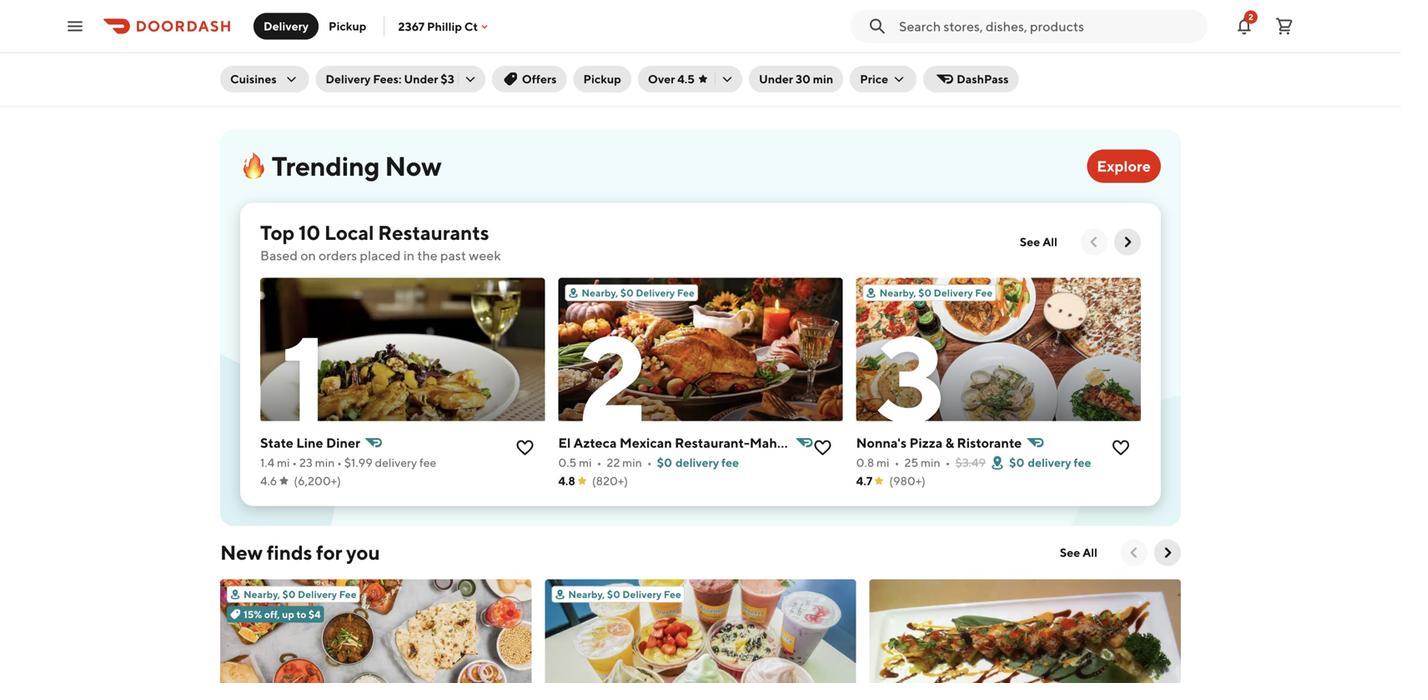 Task type: locate. For each thing, give the bounding box(es) containing it.
state line diner
[[260, 436, 360, 451]]

2 horizontal spatial mi
[[877, 456, 890, 470]]

$0 delivery fee
[[1032, 43, 1113, 56], [1009, 456, 1091, 470]]

1 horizontal spatial under
[[759, 72, 793, 86]]

1 vertical spatial &
[[946, 436, 954, 451]]

1 vertical spatial pickup button
[[574, 66, 631, 93]]

see for previous button of carousel icon the see all link
[[1020, 235, 1040, 249]]

5 • from the left
[[895, 456, 900, 470]]

1 horizontal spatial spend
[[545, 43, 580, 56]]

2 save from the left
[[609, 43, 633, 56]]

1 vertical spatial 2
[[579, 308, 646, 449]]

0 vertical spatial &
[[778, 63, 787, 79]]

see left previous button of carousel image
[[1060, 546, 1080, 560]]

1 mi from the left
[[277, 456, 290, 470]]

1 horizontal spatial &
[[946, 436, 954, 451]]

all for previous button of carousel icon
[[1043, 235, 1058, 249]]

23
[[299, 456, 313, 470]]

past
[[440, 248, 466, 264]]

you
[[346, 541, 380, 565]]

jersey mike's subs
[[383, 63, 499, 79]]

• left the 22
[[597, 456, 602, 470]]

see all for the see all link associated with previous button of carousel image
[[1060, 546, 1098, 560]]

0 horizontal spatial save
[[285, 43, 309, 56]]

see all for previous button of carousel icon the see all link
[[1020, 235, 1058, 249]]

el
[[558, 436, 571, 451]]

0.8 mi • 25 min •
[[856, 456, 951, 470]]

moe's southwest grill
[[220, 61, 356, 77]]

& right the pizza
[[946, 436, 954, 451]]

see all link left previous button of carousel icon
[[1010, 229, 1068, 256]]

20% up jersey
[[383, 43, 407, 56]]

spend up moe's
[[220, 43, 255, 56]]

1 vertical spatial pickup
[[584, 72, 621, 86]]

min for 1.4 mi • 23 min • $1.99 delivery fee
[[315, 456, 335, 470]]

1 horizontal spatial see
[[1060, 546, 1080, 560]]

next button of carousel image right previous button of carousel image
[[1159, 545, 1176, 562]]

pickup right delivery button
[[329, 19, 367, 33]]

grill down the 10% off, up to $4
[[749, 63, 776, 79]]

under 30 min
[[759, 72, 834, 86]]

0 horizontal spatial see
[[1020, 235, 1040, 249]]

mi
[[277, 456, 290, 470], [579, 456, 592, 470], [877, 456, 890, 470]]

0 horizontal spatial pickup button
[[319, 13, 377, 40]]

under left 30
[[759, 72, 793, 86]]

•
[[292, 456, 297, 470], [337, 456, 342, 470], [597, 456, 602, 470], [647, 456, 652, 470], [895, 456, 900, 470], [946, 456, 951, 470]]

0 horizontal spatial all
[[1043, 235, 1058, 249]]

save up "southwest"
[[285, 43, 309, 56]]

$0 delivery fee down ristorante
[[1009, 456, 1091, 470]]

0 horizontal spatial $4
[[309, 609, 321, 621]]

phillip
[[427, 19, 462, 33]]

bar
[[790, 63, 811, 79]]

• left 25
[[895, 456, 900, 470]]

0 horizontal spatial under
[[404, 72, 438, 86]]

moe's
[[220, 61, 257, 77]]

& left 'bar'
[[778, 63, 787, 79]]

grill
[[329, 61, 356, 77], [749, 63, 776, 79]]

2 under from the left
[[759, 72, 793, 86]]

$5
[[312, 43, 326, 56], [460, 43, 475, 56], [636, 43, 650, 56], [947, 43, 962, 56]]

to for 10% off, up to $4
[[769, 43, 781, 56]]

• left $1.99
[[337, 456, 342, 470]]

notification bell image
[[1235, 16, 1255, 36]]

to up the mike's
[[447, 43, 458, 56]]

on
[[300, 248, 316, 264]]

spend $25, save $5
[[545, 43, 650, 56]]

1 horizontal spatial next button of carousel image
[[1159, 545, 1176, 562]]

1 horizontal spatial pickup
[[584, 72, 621, 86]]

up
[[430, 43, 444, 56], [753, 43, 767, 56], [917, 43, 931, 56], [282, 609, 294, 621]]

$4 right 15% on the left of the page
[[309, 609, 321, 621]]

to up inn at right top
[[934, 43, 945, 56]]

next button of carousel image
[[1119, 234, 1136, 251], [1159, 545, 1176, 562]]

nearby,
[[582, 287, 618, 299], [880, 287, 916, 299], [244, 589, 280, 601], [568, 589, 605, 601]]

grill left fees:
[[329, 61, 356, 77]]

to right 15% on the left of the page
[[297, 609, 306, 621]]

bar
[[976, 61, 997, 77]]

1 vertical spatial all
[[1083, 546, 1098, 560]]

20% for 20% off, up to $5
[[383, 43, 407, 56]]

see all link left previous button of carousel image
[[1050, 540, 1108, 567]]

pickup
[[329, 19, 367, 33], [584, 72, 621, 86]]

off, down 2367
[[410, 43, 428, 56]]

ristorante
[[957, 436, 1022, 451]]

to for 20% off, up to $5 lettuce inn juice bar
[[934, 43, 945, 56]]

to
[[447, 43, 458, 56], [769, 43, 781, 56], [934, 43, 945, 56], [297, 609, 306, 621]]

0 horizontal spatial grill
[[329, 61, 356, 77]]

explore link
[[1087, 150, 1161, 183]]

delivery fees: under $3
[[326, 72, 454, 86]]

mi right 1.4
[[277, 456, 290, 470]]

1 vertical spatial see
[[1060, 546, 1080, 560]]

4.6
[[260, 475, 277, 489]]

0 horizontal spatial see all
[[1020, 235, 1058, 249]]

min right the 23
[[315, 456, 335, 470]]

1 vertical spatial $0 delivery fee
[[1009, 456, 1091, 470]]

$0 delivery fee link
[[1032, 0, 1181, 103]]

chili's
[[707, 63, 746, 79]]

see left previous button of carousel icon
[[1020, 235, 1040, 249]]

delivery right $1.99
[[375, 456, 417, 470]]

restaurant-
[[675, 436, 750, 451]]

15% off, up to $4
[[244, 609, 321, 621]]

1 • from the left
[[292, 456, 297, 470]]

save right $25,
[[609, 43, 633, 56]]

off, for 20% off, up to $5
[[410, 43, 428, 56]]

nearby, $0 delivery fee
[[582, 287, 695, 299], [880, 287, 993, 299], [244, 589, 357, 601], [568, 589, 681, 601]]

20% for 20% off, up to $5 lettuce inn juice bar
[[870, 43, 894, 56]]

off, right 15% on the left of the page
[[264, 609, 280, 621]]

mi right 0.8
[[877, 456, 890, 470]]

0 vertical spatial see all
[[1020, 235, 1058, 249]]

2
[[1249, 12, 1254, 22], [579, 308, 646, 449]]

3 mi from the left
[[877, 456, 890, 470]]

to up chili's grill & bar
[[769, 43, 781, 56]]

min right the 22
[[622, 456, 642, 470]]

$5 inside 20% off, up to $5 lettuce inn juice bar
[[947, 43, 962, 56]]

delivery button
[[254, 13, 319, 40]]

dashpass
[[957, 72, 1009, 86]]

see all link for previous button of carousel icon
[[1010, 229, 1068, 256]]

under left $3 on the top of the page
[[404, 72, 438, 86]]

15%
[[244, 609, 262, 621]]

all left previous button of carousel icon
[[1043, 235, 1058, 249]]

fee inside $0 delivery fee link
[[1096, 43, 1113, 56]]

japan
[[583, 63, 620, 79]]

0 horizontal spatial mi
[[277, 456, 290, 470]]

0.5
[[558, 456, 577, 470]]

1 horizontal spatial see all
[[1060, 546, 1098, 560]]

• left the 23
[[292, 456, 297, 470]]

cuisines button
[[220, 66, 309, 93]]

0 vertical spatial see all link
[[1010, 229, 1068, 256]]

0.8
[[856, 456, 874, 470]]

$0
[[1032, 43, 1047, 56], [621, 287, 634, 299], [919, 287, 932, 299], [657, 456, 672, 470], [1009, 456, 1025, 470], [282, 589, 296, 601], [607, 589, 620, 601]]

0 vertical spatial 2
[[1249, 12, 1254, 22]]

spend for moe's southwest grill
[[220, 43, 255, 56]]

0 horizontal spatial pickup
[[329, 19, 367, 33]]

delivery down the restaurant-
[[676, 456, 719, 470]]

off, inside 20% off, up to $5 lettuce inn juice bar
[[897, 43, 915, 56]]

25
[[905, 456, 919, 470]]

4 $5 from the left
[[947, 43, 962, 56]]

1 20% from the left
[[383, 43, 407, 56]]

off, up the lettuce
[[897, 43, 915, 56]]

line
[[296, 436, 323, 451]]

to inside 20% off, up to $5 lettuce inn juice bar
[[934, 43, 945, 56]]

3 • from the left
[[597, 456, 602, 470]]

all for previous button of carousel image
[[1083, 546, 1098, 560]]

see all link
[[1010, 229, 1068, 256], [1050, 540, 1108, 567]]

• down nonna's pizza & ristorante
[[946, 456, 951, 470]]

1 horizontal spatial all
[[1083, 546, 1098, 560]]

spend for sarku japan
[[545, 43, 580, 56]]

$5 up juice
[[947, 43, 962, 56]]

$4 up 'bar'
[[783, 43, 797, 56]]

finds
[[267, 541, 312, 565]]

1 horizontal spatial mi
[[579, 456, 592, 470]]

0 horizontal spatial &
[[778, 63, 787, 79]]

spend up "sarku"
[[545, 43, 580, 56]]

1 save from the left
[[285, 43, 309, 56]]

up inside 20% off, up to $5 lettuce inn juice bar
[[917, 43, 931, 56]]

see all left previous button of carousel image
[[1060, 546, 1098, 560]]

• down mexican
[[647, 456, 652, 470]]

pickup button left 2367
[[319, 13, 377, 40]]

next button of carousel image for previous button of carousel image
[[1159, 545, 1176, 562]]

2 right el
[[579, 308, 646, 449]]

up up chili's grill & bar
[[753, 43, 767, 56]]

mi right 0.5
[[579, 456, 592, 470]]

4 • from the left
[[647, 456, 652, 470]]

1 horizontal spatial $4
[[783, 43, 797, 56]]

off, right 10%
[[732, 43, 750, 56]]

$5 up "over"
[[636, 43, 650, 56]]

up for 20% off, up to $5
[[430, 43, 444, 56]]

delivery right $3.49
[[1028, 456, 1071, 470]]

1 spend from the left
[[220, 43, 255, 56]]

1.4
[[260, 456, 275, 470]]

3
[[877, 308, 943, 449]]

1 vertical spatial next button of carousel image
[[1159, 545, 1176, 562]]

under inside button
[[759, 72, 793, 86]]

Store search: begin typing to search for stores available on DoorDash text field
[[899, 17, 1198, 35]]

0 vertical spatial all
[[1043, 235, 1058, 249]]

$4 for 15% off, up to $4
[[309, 609, 321, 621]]

all left previous button of carousel image
[[1083, 546, 1098, 560]]

up up inn at right top
[[917, 43, 931, 56]]

nonna's
[[856, 436, 907, 451]]

6 • from the left
[[946, 456, 951, 470]]

0 horizontal spatial 20%
[[383, 43, 407, 56]]

sarku japan
[[545, 63, 620, 79]]

2 mi from the left
[[579, 456, 592, 470]]

1 vertical spatial see all
[[1060, 546, 1098, 560]]

min right 25
[[921, 456, 941, 470]]

min right 30
[[813, 72, 834, 86]]

1 $5 from the left
[[312, 43, 326, 56]]

mike's
[[425, 63, 465, 79]]

$5 up "southwest"
[[312, 43, 326, 56]]

next button of carousel image right previous button of carousel icon
[[1119, 234, 1136, 251]]

off, for 15% off, up to $4
[[264, 609, 280, 621]]

based
[[260, 248, 298, 264]]

2 left 0 items, open order cart image
[[1249, 12, 1254, 22]]

1 horizontal spatial pickup button
[[574, 66, 631, 93]]

1 horizontal spatial 20%
[[870, 43, 894, 56]]

azteca
[[574, 436, 617, 451]]

mahwah
[[750, 436, 803, 451]]

subs
[[468, 63, 499, 79]]

20%
[[383, 43, 407, 56], [870, 43, 894, 56]]

pickup for topmost the pickup button
[[329, 19, 367, 33]]

4.8
[[558, 475, 575, 489]]

20% inside 20% off, up to $5 lettuce inn juice bar
[[870, 43, 894, 56]]

0 vertical spatial $4
[[783, 43, 797, 56]]

2 spend from the left
[[545, 43, 580, 56]]

pickup down spend $25, save $5 at the top of page
[[584, 72, 621, 86]]

see all left previous button of carousel icon
[[1020, 235, 1058, 249]]

0 vertical spatial $0 delivery fee
[[1032, 43, 1113, 56]]

$4
[[783, 43, 797, 56], [309, 609, 321, 621]]

up right 15% on the left of the page
[[282, 609, 294, 621]]

over
[[648, 72, 675, 86]]

pickup button down spend $25, save $5 at the top of page
[[574, 66, 631, 93]]

0 horizontal spatial next button of carousel image
[[1119, 234, 1136, 251]]

over 4.5 button
[[638, 66, 742, 93]]

4.5
[[678, 72, 695, 86]]

(820+)
[[592, 475, 628, 489]]

chili's grill & bar
[[707, 63, 811, 79]]

1 horizontal spatial 2
[[1249, 12, 1254, 22]]

20% up the lettuce
[[870, 43, 894, 56]]

0 vertical spatial see
[[1020, 235, 1040, 249]]

1 vertical spatial $4
[[309, 609, 321, 621]]

0 vertical spatial pickup
[[329, 19, 367, 33]]

1 vertical spatial see all link
[[1050, 540, 1108, 567]]

0 vertical spatial next button of carousel image
[[1119, 234, 1136, 251]]

$5 down ct at top
[[460, 43, 475, 56]]

1 horizontal spatial save
[[609, 43, 633, 56]]

2 20% from the left
[[870, 43, 894, 56]]

up up jersey mike's subs at the left top of the page
[[430, 43, 444, 56]]

juice
[[944, 61, 974, 77]]

restaurants
[[378, 221, 489, 245]]

0 horizontal spatial spend
[[220, 43, 255, 56]]

$0 delivery fee down store search: begin typing to search for stores available on doordash text field
[[1032, 43, 1113, 56]]

🔥 trending now link
[[240, 150, 1074, 183]]

to for 20% off, up to $5
[[447, 43, 458, 56]]

min inside button
[[813, 72, 834, 86]]

off,
[[410, 43, 428, 56], [732, 43, 750, 56], [897, 43, 915, 56], [264, 609, 280, 621]]

see
[[1020, 235, 1040, 249], [1060, 546, 1080, 560]]



Task type: describe. For each thing, give the bounding box(es) containing it.
cuisines
[[230, 72, 277, 86]]

🔥 trending now
[[240, 151, 442, 182]]

22
[[607, 456, 620, 470]]

explore
[[1097, 157, 1151, 175]]

2 $5 from the left
[[460, 43, 475, 56]]

$4 for 10% off, up to $4
[[783, 43, 797, 56]]

10% off, up to $4
[[707, 43, 797, 56]]

inn
[[921, 61, 941, 77]]

price
[[860, 72, 888, 86]]

under 30 min button
[[749, 66, 844, 93]]

mi for 3
[[877, 456, 890, 470]]

fees:
[[373, 72, 402, 86]]

to for 15% off, up to $4
[[297, 609, 306, 621]]

trending
[[272, 151, 380, 182]]

1
[[281, 308, 326, 449]]

(980+)
[[889, 475, 926, 489]]

offers button
[[492, 66, 567, 93]]

mexican
[[620, 436, 672, 451]]

price button
[[850, 66, 917, 93]]

0 items, open order cart image
[[1275, 16, 1295, 36]]

& for pizza
[[946, 436, 954, 451]]

2 inside button
[[1249, 12, 1254, 22]]

new finds for you
[[220, 541, 380, 565]]

(6,200+)
[[294, 475, 341, 489]]

open menu image
[[65, 16, 85, 36]]

0 vertical spatial pickup button
[[319, 13, 377, 40]]

0.5 mi • 22 min • $0 delivery fee
[[558, 456, 739, 470]]

spend $30, save $5
[[220, 43, 326, 56]]

pizza
[[910, 436, 943, 451]]

2367 phillip ct button
[[398, 19, 491, 33]]

see for the see all link associated with previous button of carousel image
[[1060, 546, 1080, 560]]

delivery down store search: begin typing to search for stores available on doordash text field
[[1050, 43, 1093, 56]]

local
[[324, 221, 374, 245]]

new finds for you link
[[220, 540, 380, 567]]

sarku
[[545, 63, 580, 79]]

lettuce
[[870, 61, 919, 77]]

3 $5 from the left
[[636, 43, 650, 56]]

4.7
[[856, 475, 873, 489]]

diner
[[326, 436, 360, 451]]

offers
[[522, 72, 557, 86]]

top
[[260, 221, 295, 245]]

$25,
[[582, 43, 606, 56]]

over 4.5
[[648, 72, 695, 86]]

nonna's pizza & ristorante
[[856, 436, 1022, 451]]

week
[[469, 248, 501, 264]]

off, for 20% off, up to $5 lettuce inn juice bar
[[897, 43, 915, 56]]

orders
[[319, 248, 357, 264]]

2367 phillip ct
[[398, 19, 478, 33]]

$1.99
[[344, 456, 373, 470]]

10%
[[707, 43, 730, 56]]

previous button of carousel image
[[1086, 234, 1103, 251]]

& for grill
[[778, 63, 787, 79]]

up for 10% off, up to $4
[[753, 43, 767, 56]]

the
[[417, 248, 438, 264]]

1 under from the left
[[404, 72, 438, 86]]

1.4 mi • 23 min • $1.99 delivery fee
[[260, 456, 437, 470]]

for
[[316, 541, 342, 565]]

1 horizontal spatial grill
[[749, 63, 776, 79]]

min for 0.5 mi • 22 min • $0 delivery fee
[[622, 456, 642, 470]]

in
[[404, 248, 415, 264]]

$3
[[441, 72, 454, 86]]

pickup for bottommost the pickup button
[[584, 72, 621, 86]]

up for 20% off, up to $5 lettuce inn juice bar
[[917, 43, 931, 56]]

2367
[[398, 19, 425, 33]]

save for southwest
[[285, 43, 309, 56]]

next button of carousel image for previous button of carousel icon
[[1119, 234, 1136, 251]]

dashpass button
[[923, 66, 1019, 93]]

see all link for previous button of carousel image
[[1050, 540, 1108, 567]]

2 button
[[1235, 10, 1258, 43]]

$3.49
[[956, 456, 986, 470]]

20% off, up to $5
[[383, 43, 475, 56]]

top 10 local restaurants based on orders placed in the past week
[[260, 221, 501, 264]]

10
[[299, 221, 320, 245]]

min for 0.8 mi • 25 min •
[[921, 456, 941, 470]]

southwest
[[260, 61, 327, 77]]

delivery inside delivery button
[[264, 19, 309, 33]]

mi for 2
[[579, 456, 592, 470]]

🔥
[[240, 151, 267, 182]]

up for 15% off, up to $4
[[282, 609, 294, 621]]

ct
[[464, 19, 478, 33]]

0 horizontal spatial 2
[[579, 308, 646, 449]]

new
[[220, 541, 263, 565]]

off, for 10% off, up to $4
[[732, 43, 750, 56]]

el azteca mexican restaurant-mahwah
[[558, 436, 803, 451]]

now
[[385, 151, 442, 182]]

state
[[260, 436, 294, 451]]

jersey
[[383, 63, 423, 79]]

previous button of carousel image
[[1126, 545, 1143, 562]]

30
[[796, 72, 811, 86]]

save for japan
[[609, 43, 633, 56]]

placed
[[360, 248, 401, 264]]

2 • from the left
[[337, 456, 342, 470]]



Task type: vqa. For each thing, say whether or not it's contained in the screenshot.
'All'
yes



